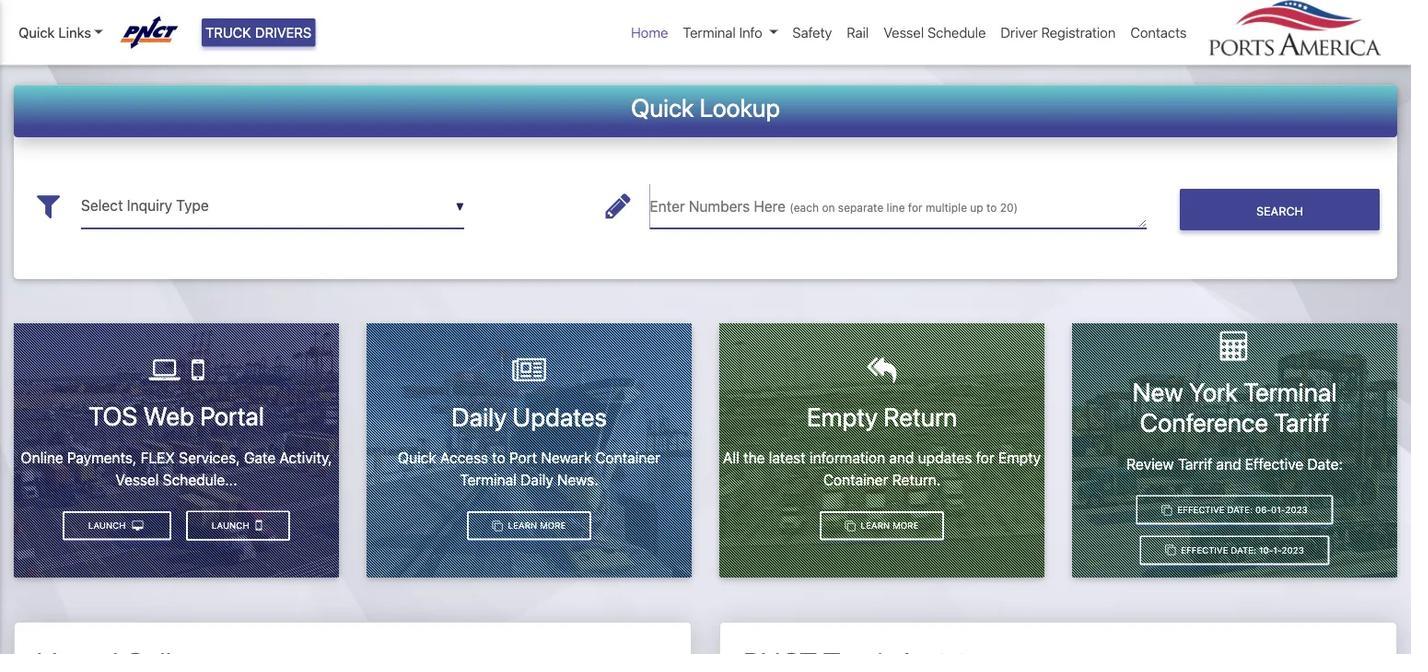 Task type: describe. For each thing, give the bounding box(es) containing it.
links
[[58, 24, 91, 40]]

port
[[509, 449, 537, 467]]

daily updates
[[452, 401, 607, 431]]

new york terminal conference tariff
[[1133, 376, 1337, 438]]

clone image for new york terminal conference tariff
[[1162, 505, 1172, 515]]

launch for mobile 'image'
[[212, 520, 252, 530]]

access
[[440, 449, 488, 467]]

0 vertical spatial effective
[[1245, 455, 1304, 473]]

return.
[[892, 471, 941, 489]]

learn for updates
[[508, 520, 537, 531]]

gate
[[244, 449, 276, 466]]

06-
[[1256, 504, 1271, 515]]

lookup
[[700, 93, 780, 122]]

enter numbers here (each on separate line for multiple up to 20)
[[650, 198, 1018, 215]]

to inside "quick access to port newark container terminal daily news."
[[492, 449, 506, 467]]

safety
[[793, 24, 832, 40]]

all
[[723, 449, 740, 467]]

online
[[21, 449, 63, 466]]

tos web portal
[[89, 401, 264, 431]]

truck
[[205, 24, 251, 40]]

enter
[[650, 198, 685, 215]]

up
[[970, 201, 984, 214]]

schedule...
[[163, 471, 237, 488]]

services,
[[179, 449, 240, 466]]

for inside enter numbers here (each on separate line for multiple up to 20)
[[908, 201, 923, 214]]

review tarrif and effective date:
[[1127, 455, 1343, 473]]

conference
[[1140, 407, 1269, 438]]

payments,
[[67, 449, 137, 466]]

01-
[[1271, 504, 1286, 515]]

rail
[[847, 24, 869, 40]]

clone image inside effective date: 10-1-2023 link
[[1166, 545, 1176, 555]]

effective date: 06-01-2023
[[1175, 504, 1308, 515]]

multiple
[[926, 201, 967, 214]]

effective for effective date: 06-01-2023
[[1178, 504, 1225, 515]]

more for return
[[893, 520, 919, 531]]

schedule
[[928, 24, 986, 40]]

separate
[[838, 201, 884, 214]]

terminal info
[[683, 24, 763, 40]]

container inside "quick access to port newark container terminal daily news."
[[596, 449, 661, 467]]

1 launch link from the left
[[186, 511, 290, 541]]

mobile image
[[256, 518, 262, 533]]

for inside all the latest information and updates for empty container return.
[[976, 449, 995, 467]]

terminal info link
[[676, 15, 785, 50]]

0 vertical spatial vessel
[[884, 24, 924, 40]]

effective date: 10-1-2023 link
[[1140, 536, 1330, 565]]

search
[[1257, 203, 1304, 217]]

empty inside all the latest information and updates for empty container return.
[[999, 449, 1041, 467]]

quick links
[[18, 24, 91, 40]]

online payments, flex services, gate activity, vessel schedule...
[[21, 449, 332, 488]]

more for updates
[[540, 520, 566, 531]]

2023 for 1-
[[1282, 545, 1304, 555]]

rail link
[[840, 15, 876, 50]]

home
[[631, 24, 668, 40]]

york
[[1189, 376, 1238, 407]]

activity,
[[280, 449, 332, 466]]

here
[[754, 198, 786, 215]]

driver
[[1001, 24, 1038, 40]]

contacts
[[1131, 24, 1187, 40]]

desktop image
[[132, 521, 143, 531]]

learn for return
[[861, 520, 890, 531]]

driver registration
[[1001, 24, 1116, 40]]

effective date: 06-01-2023 link
[[1137, 495, 1333, 525]]

quick for quick links
[[18, 24, 55, 40]]

learn more for return
[[858, 520, 919, 531]]

truck drivers link
[[202, 18, 315, 46]]

effective date: 10-1-2023
[[1179, 545, 1304, 555]]

tarrif
[[1178, 455, 1213, 473]]



Task type: vqa. For each thing, say whether or not it's contained in the screenshot.
Truck Drivers
yes



Task type: locate. For each thing, give the bounding box(es) containing it.
flex
[[141, 449, 175, 466]]

0 horizontal spatial launch
[[88, 520, 128, 531]]

effective inside effective date: 10-1-2023 link
[[1181, 545, 1229, 555]]

1 horizontal spatial for
[[976, 449, 995, 467]]

learn more
[[506, 520, 566, 531], [858, 520, 919, 531]]

0 horizontal spatial quick
[[18, 24, 55, 40]]

clone image down review
[[1162, 505, 1172, 515]]

daily down 'port'
[[521, 471, 553, 489]]

clone image down "quick access to port newark container terminal daily news." in the bottom left of the page
[[492, 521, 503, 531]]

1 horizontal spatial to
[[987, 201, 997, 214]]

0 vertical spatial clone image
[[1162, 505, 1172, 515]]

clone image inside effective date: 06-01-2023 link
[[1162, 505, 1172, 515]]

clone image left effective date: 10-1-2023
[[1166, 545, 1176, 555]]

learn more link for updates
[[467, 511, 592, 541]]

0 vertical spatial empty
[[807, 401, 878, 431]]

quick for quick lookup
[[631, 93, 694, 122]]

1 launch from the left
[[212, 520, 252, 530]]

2023 right "10-"
[[1282, 545, 1304, 555]]

(each
[[790, 201, 819, 214]]

0 horizontal spatial empty
[[807, 401, 878, 431]]

container up news.
[[596, 449, 661, 467]]

learn more right clone icon
[[858, 520, 919, 531]]

the
[[744, 449, 765, 467]]

container
[[596, 449, 661, 467], [823, 471, 889, 489]]

1 learn from the left
[[508, 520, 537, 531]]

2 vertical spatial quick
[[398, 449, 436, 467]]

0 vertical spatial date:
[[1308, 455, 1343, 473]]

empty up information
[[807, 401, 878, 431]]

daily up access
[[452, 401, 507, 431]]

1 horizontal spatial vessel
[[884, 24, 924, 40]]

learn more link
[[467, 511, 592, 541], [820, 511, 944, 541]]

vessel
[[884, 24, 924, 40], [116, 471, 159, 488]]

effective
[[1245, 455, 1304, 473], [1178, 504, 1225, 515], [1181, 545, 1229, 555]]

2023 inside effective date: 06-01-2023 link
[[1286, 504, 1308, 515]]

0 vertical spatial quick
[[18, 24, 55, 40]]

date:
[[1308, 455, 1343, 473], [1228, 504, 1253, 515], [1231, 545, 1257, 555]]

and right tarrif
[[1217, 455, 1242, 473]]

home link
[[624, 15, 676, 50]]

2 learn from the left
[[861, 520, 890, 531]]

1 vertical spatial date:
[[1228, 504, 1253, 515]]

1 learn more link from the left
[[467, 511, 592, 541]]

learn more down "quick access to port newark container terminal daily news." in the bottom left of the page
[[506, 520, 566, 531]]

and inside all the latest information and updates for empty container return.
[[889, 449, 914, 467]]

latest
[[769, 449, 806, 467]]

terminal left info
[[683, 24, 736, 40]]

empty
[[807, 401, 878, 431], [999, 449, 1041, 467]]

launch for desktop image
[[88, 520, 128, 531]]

quick left access
[[398, 449, 436, 467]]

to
[[987, 201, 997, 214], [492, 449, 506, 467]]

0 vertical spatial for
[[908, 201, 923, 214]]

line
[[887, 201, 905, 214]]

to inside enter numbers here (each on separate line for multiple up to 20)
[[987, 201, 997, 214]]

1 horizontal spatial learn
[[861, 520, 890, 531]]

1 horizontal spatial launch link
[[186, 511, 290, 541]]

2023 inside effective date: 10-1-2023 link
[[1282, 545, 1304, 555]]

2 horizontal spatial quick
[[631, 93, 694, 122]]

quick
[[18, 24, 55, 40], [631, 93, 694, 122], [398, 449, 436, 467]]

clone image
[[1162, 505, 1172, 515], [492, 521, 503, 531], [1166, 545, 1176, 555]]

2023 right the '06-'
[[1286, 504, 1308, 515]]

all the latest information and updates for empty container return.
[[723, 449, 1041, 489]]

learn more link for return
[[820, 511, 944, 541]]

0 horizontal spatial to
[[492, 449, 506, 467]]

1 vertical spatial empty
[[999, 449, 1041, 467]]

launch left mobile 'image'
[[212, 520, 252, 530]]

quick down home
[[631, 93, 694, 122]]

vessel schedule link
[[876, 15, 994, 50]]

1-
[[1274, 545, 1282, 555]]

2 vertical spatial terminal
[[460, 471, 517, 489]]

and up return.
[[889, 449, 914, 467]]

2 launch link from the left
[[63, 511, 171, 541]]

1 horizontal spatial daily
[[521, 471, 553, 489]]

date: left the '06-'
[[1228, 504, 1253, 515]]

date: for 01-
[[1228, 504, 1253, 515]]

registration
[[1042, 24, 1116, 40]]

1 horizontal spatial container
[[823, 471, 889, 489]]

0 horizontal spatial learn
[[508, 520, 537, 531]]

0 vertical spatial daily
[[452, 401, 507, 431]]

web
[[143, 401, 194, 431]]

vessel down flex
[[116, 471, 159, 488]]

learn right clone icon
[[861, 520, 890, 531]]

1 vertical spatial clone image
[[492, 521, 503, 531]]

learn more link down all the latest information and updates for empty container return.
[[820, 511, 944, 541]]

2 vertical spatial date:
[[1231, 545, 1257, 555]]

0 horizontal spatial vessel
[[116, 471, 159, 488]]

0 vertical spatial to
[[987, 201, 997, 214]]

on
[[822, 201, 835, 214]]

quick links link
[[18, 22, 103, 43]]

launch link
[[186, 511, 290, 541], [63, 511, 171, 541]]

drivers
[[255, 24, 312, 40]]

2023 for 01-
[[1286, 504, 1308, 515]]

date: for 1-
[[1231, 545, 1257, 555]]

quick inside "quick access to port newark container terminal daily news."
[[398, 449, 436, 467]]

daily inside "quick access to port newark container terminal daily news."
[[521, 471, 553, 489]]

date: down tariff
[[1308, 455, 1343, 473]]

2 vertical spatial effective
[[1181, 545, 1229, 555]]

20)
[[1000, 201, 1018, 214]]

updates
[[513, 401, 607, 431]]

▼
[[456, 200, 464, 213]]

learn down "quick access to port newark container terminal daily news." in the bottom left of the page
[[508, 520, 537, 531]]

1 more from the left
[[540, 520, 566, 531]]

new
[[1133, 376, 1184, 407]]

for
[[908, 201, 923, 214], [976, 449, 995, 467]]

0 vertical spatial terminal
[[683, 24, 736, 40]]

1 vertical spatial terminal
[[1244, 376, 1337, 407]]

learn more for updates
[[506, 520, 566, 531]]

1 horizontal spatial learn more
[[858, 520, 919, 531]]

updates
[[918, 449, 972, 467]]

1 vertical spatial vessel
[[116, 471, 159, 488]]

0 horizontal spatial learn more
[[506, 520, 566, 531]]

vessel schedule
[[884, 24, 986, 40]]

launch link down payments,
[[63, 511, 171, 541]]

container down information
[[823, 471, 889, 489]]

clone image
[[845, 521, 856, 531]]

terminal inside new york terminal conference tariff
[[1244, 376, 1337, 407]]

2 vertical spatial clone image
[[1166, 545, 1176, 555]]

1 vertical spatial 2023
[[1282, 545, 1304, 555]]

safety link
[[785, 15, 840, 50]]

terminal
[[683, 24, 736, 40], [1244, 376, 1337, 407], [460, 471, 517, 489]]

1 horizontal spatial quick
[[398, 449, 436, 467]]

0 horizontal spatial launch link
[[63, 511, 171, 541]]

1 horizontal spatial empty
[[999, 449, 1041, 467]]

newark
[[541, 449, 592, 467]]

to left 'port'
[[492, 449, 506, 467]]

for right line
[[908, 201, 923, 214]]

clone image inside learn more link
[[492, 521, 503, 531]]

1 vertical spatial for
[[976, 449, 995, 467]]

for right the "updates" in the bottom right of the page
[[976, 449, 995, 467]]

quick lookup
[[631, 93, 780, 122]]

launch
[[212, 520, 252, 530], [88, 520, 128, 531]]

1 horizontal spatial and
[[1217, 455, 1242, 473]]

learn
[[508, 520, 537, 531], [861, 520, 890, 531]]

0 horizontal spatial more
[[540, 520, 566, 531]]

1 vertical spatial effective
[[1178, 504, 1225, 515]]

0 horizontal spatial and
[[889, 449, 914, 467]]

1 horizontal spatial more
[[893, 520, 919, 531]]

2 learn more link from the left
[[820, 511, 944, 541]]

review
[[1127, 455, 1174, 473]]

container inside all the latest information and updates for empty container return.
[[823, 471, 889, 489]]

and
[[889, 449, 914, 467], [1217, 455, 1242, 473]]

more down news.
[[540, 520, 566, 531]]

effective for effective date: 10-1-2023
[[1181, 545, 1229, 555]]

portal
[[200, 401, 264, 431]]

effective up 01-
[[1245, 455, 1304, 473]]

more
[[540, 520, 566, 531], [893, 520, 919, 531]]

0 horizontal spatial daily
[[452, 401, 507, 431]]

0 horizontal spatial terminal
[[460, 471, 517, 489]]

effective down effective date: 06-01-2023 link
[[1181, 545, 1229, 555]]

search button
[[1180, 189, 1380, 231]]

effective down tarrif
[[1178, 504, 1225, 515]]

info
[[739, 24, 763, 40]]

terminal up tariff
[[1244, 376, 1337, 407]]

2 launch from the left
[[88, 520, 128, 531]]

launch link down schedule...
[[186, 511, 290, 541]]

1 vertical spatial to
[[492, 449, 506, 467]]

driver registration link
[[994, 15, 1123, 50]]

clone image for daily updates
[[492, 521, 503, 531]]

vessel right rail
[[884, 24, 924, 40]]

tariff
[[1274, 407, 1330, 438]]

quick for quick access to port newark container terminal daily news.
[[398, 449, 436, 467]]

0 horizontal spatial learn more link
[[467, 511, 592, 541]]

empty right the "updates" in the bottom right of the page
[[999, 449, 1041, 467]]

2 more from the left
[[893, 520, 919, 531]]

1 horizontal spatial launch
[[212, 520, 252, 530]]

tos
[[89, 401, 138, 431]]

0 vertical spatial 2023
[[1286, 504, 1308, 515]]

vessel inside the online payments, flex services, gate activity, vessel schedule...
[[116, 471, 159, 488]]

0 vertical spatial container
[[596, 449, 661, 467]]

launch left desktop image
[[88, 520, 128, 531]]

terminal inside "quick access to port newark container terminal daily news."
[[460, 471, 517, 489]]

0 horizontal spatial for
[[908, 201, 923, 214]]

date: left "10-"
[[1231, 545, 1257, 555]]

daily
[[452, 401, 507, 431], [521, 471, 553, 489]]

1 vertical spatial daily
[[521, 471, 553, 489]]

news.
[[557, 471, 599, 489]]

1 horizontal spatial learn more link
[[820, 511, 944, 541]]

effective inside effective date: 06-01-2023 link
[[1178, 504, 1225, 515]]

10-
[[1259, 545, 1274, 555]]

return
[[884, 401, 957, 431]]

2 horizontal spatial terminal
[[1244, 376, 1337, 407]]

information
[[810, 449, 886, 467]]

1 vertical spatial container
[[823, 471, 889, 489]]

None text field
[[81, 184, 464, 229], [650, 184, 1147, 229], [81, 184, 464, 229], [650, 184, 1147, 229]]

numbers
[[689, 198, 750, 215]]

contacts link
[[1123, 15, 1195, 50]]

2 learn more from the left
[[858, 520, 919, 531]]

empty return
[[807, 401, 957, 431]]

1 learn more from the left
[[506, 520, 566, 531]]

to right the up
[[987, 201, 997, 214]]

terminal down access
[[460, 471, 517, 489]]

truck drivers
[[205, 24, 312, 40]]

quick left links
[[18, 24, 55, 40]]

2023
[[1286, 504, 1308, 515], [1282, 545, 1304, 555]]

1 horizontal spatial terminal
[[683, 24, 736, 40]]

1 vertical spatial quick
[[631, 93, 694, 122]]

learn more link down "quick access to port newark container terminal daily news." in the bottom left of the page
[[467, 511, 592, 541]]

quick access to port newark container terminal daily news.
[[398, 449, 661, 489]]

0 horizontal spatial container
[[596, 449, 661, 467]]

more down return.
[[893, 520, 919, 531]]



